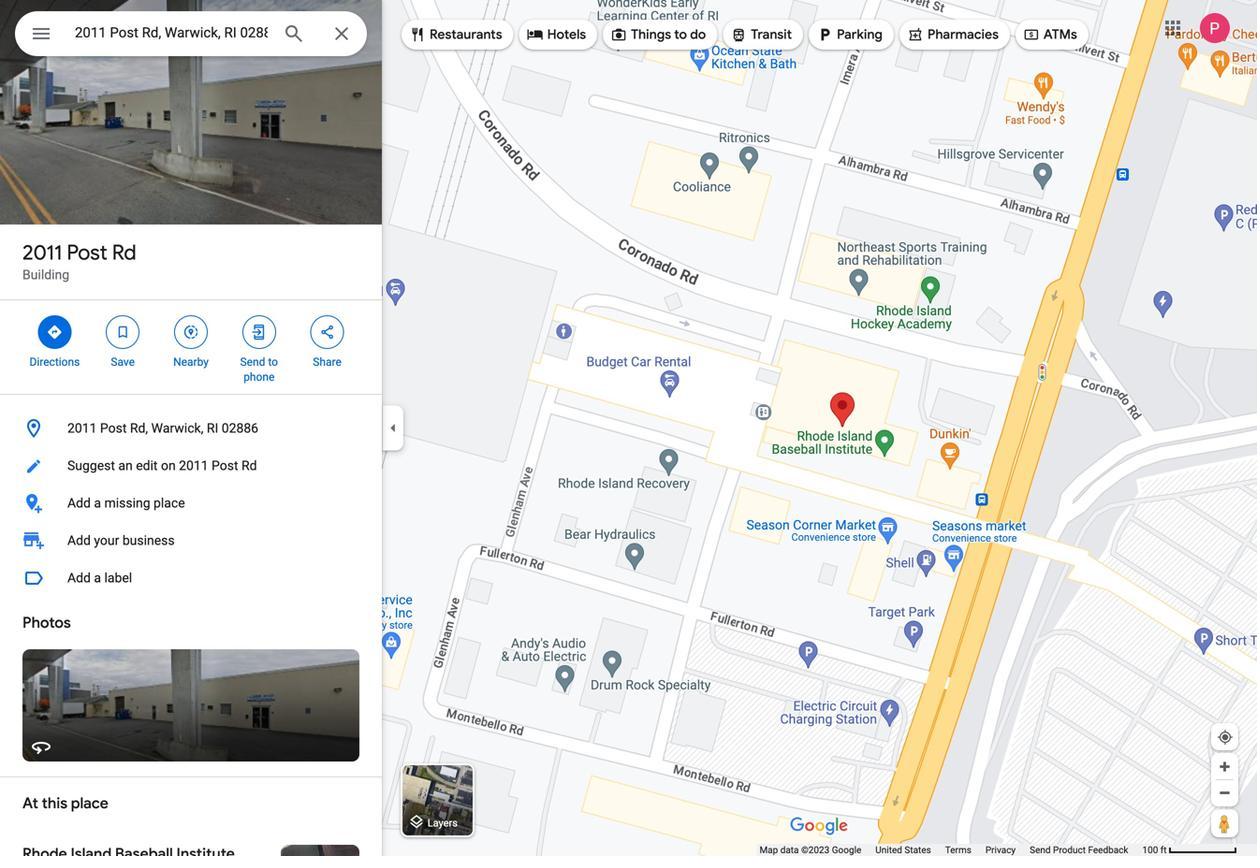 Task type: locate. For each thing, give the bounding box(es) containing it.
map
[[760, 845, 778, 856]]

show your location image
[[1217, 729, 1234, 746]]


[[46, 322, 63, 343]]

0 horizontal spatial 2011
[[22, 240, 62, 266]]

atms
[[1044, 26, 1077, 43]]

warwick,
[[151, 421, 203, 436]]

send for send to phone
[[240, 356, 265, 369]]

directions
[[29, 356, 80, 369]]

0 horizontal spatial to
[[268, 356, 278, 369]]

0 vertical spatial rd
[[112, 240, 136, 266]]

0 vertical spatial add
[[67, 496, 91, 511]]

send inside send to phone
[[240, 356, 265, 369]]

1 a from the top
[[94, 496, 101, 511]]

rd up 
[[112, 240, 136, 266]]

0 vertical spatial a
[[94, 496, 101, 511]]

post up building
[[67, 240, 107, 266]]

2011 right on
[[179, 458, 208, 474]]

 atms
[[1023, 24, 1077, 45]]

2011 inside the 2011 post rd, warwick, ri 02886 button
[[67, 421, 97, 436]]

 restaurants
[[409, 24, 502, 45]]

send for send product feedback
[[1030, 845, 1051, 856]]

product
[[1053, 845, 1086, 856]]

 pharmacies
[[907, 24, 999, 45]]


[[30, 20, 52, 47]]

footer containing map data ©2023 google
[[760, 844, 1142, 856]]

2 horizontal spatial 2011
[[179, 458, 208, 474]]

footer
[[760, 844, 1142, 856]]

send left "product"
[[1030, 845, 1051, 856]]

place right this
[[71, 794, 108, 813]]

missing
[[104, 496, 150, 511]]

2011 up suggest
[[67, 421, 97, 436]]


[[409, 24, 426, 45]]

add left label
[[67, 571, 91, 586]]

2011 inside 2011 post rd building
[[22, 240, 62, 266]]

post
[[67, 240, 107, 266], [100, 421, 127, 436], [212, 458, 238, 474]]

2 a from the top
[[94, 571, 101, 586]]

2 vertical spatial 2011
[[179, 458, 208, 474]]

2011 up building
[[22, 240, 62, 266]]

place
[[154, 496, 185, 511], [71, 794, 108, 813]]

rd down 02886
[[242, 458, 257, 474]]

3 add from the top
[[67, 571, 91, 586]]

add inside button
[[67, 496, 91, 511]]

1 horizontal spatial send
[[1030, 845, 1051, 856]]

add your business link
[[0, 522, 382, 560]]

rd,
[[130, 421, 148, 436]]

to inside the  things to do
[[674, 26, 687, 43]]

send inside button
[[1030, 845, 1051, 856]]

2011
[[22, 240, 62, 266], [67, 421, 97, 436], [179, 458, 208, 474]]

add inside button
[[67, 571, 91, 586]]

a inside add a missing place button
[[94, 496, 101, 511]]

a inside add a label button
[[94, 571, 101, 586]]

pharmacies
[[928, 26, 999, 43]]

place down on
[[154, 496, 185, 511]]

add left "your"
[[67, 533, 91, 549]]

1 vertical spatial add
[[67, 533, 91, 549]]


[[907, 24, 924, 45]]

©2023
[[801, 845, 830, 856]]

at
[[22, 794, 38, 813]]

send product feedback button
[[1030, 844, 1128, 856]]

0 vertical spatial send
[[240, 356, 265, 369]]

1 vertical spatial send
[[1030, 845, 1051, 856]]

0 vertical spatial 2011
[[22, 240, 62, 266]]

0 horizontal spatial place
[[71, 794, 108, 813]]

2 add from the top
[[67, 533, 91, 549]]

add your business
[[67, 533, 175, 549]]

send
[[240, 356, 265, 369], [1030, 845, 1051, 856]]

1 horizontal spatial place
[[154, 496, 185, 511]]

post left rd,
[[100, 421, 127, 436]]

privacy
[[986, 845, 1016, 856]]

2 vertical spatial post
[[212, 458, 238, 474]]

1 vertical spatial a
[[94, 571, 101, 586]]

 parking
[[816, 24, 883, 45]]

states
[[905, 845, 931, 856]]

post inside 2011 post rd building
[[67, 240, 107, 266]]

google account: payton hansen  
(payton.hansen@adept.ai) image
[[1200, 13, 1230, 43]]

a
[[94, 496, 101, 511], [94, 571, 101, 586]]

0 vertical spatial to
[[674, 26, 687, 43]]

to
[[674, 26, 687, 43], [268, 356, 278, 369]]

post down ri
[[212, 458, 238, 474]]

a for label
[[94, 571, 101, 586]]

hotels
[[547, 26, 586, 43]]

 things to do
[[610, 24, 706, 45]]

0 horizontal spatial rd
[[112, 240, 136, 266]]

feedback
[[1088, 845, 1128, 856]]

100 ft
[[1142, 845, 1167, 856]]

send up phone
[[240, 356, 265, 369]]

a for missing
[[94, 496, 101, 511]]

rd
[[112, 240, 136, 266], [242, 458, 257, 474]]

1 add from the top
[[67, 496, 91, 511]]

suggest an edit on 2011 post rd
[[67, 458, 257, 474]]

1 vertical spatial rd
[[242, 458, 257, 474]]

zoom out image
[[1218, 786, 1232, 800]]

1 vertical spatial 2011
[[67, 421, 97, 436]]

100 ft button
[[1142, 845, 1237, 856]]


[[1023, 24, 1040, 45]]

1 vertical spatial place
[[71, 794, 108, 813]]

add a missing place button
[[0, 485, 382, 522]]

1 horizontal spatial to
[[674, 26, 687, 43]]

add a missing place
[[67, 496, 185, 511]]

to left do on the top right of the page
[[674, 26, 687, 43]]

restaurants
[[430, 26, 502, 43]]

post for rd,
[[100, 421, 127, 436]]

2 vertical spatial add
[[67, 571, 91, 586]]

to up phone
[[268, 356, 278, 369]]

this
[[42, 794, 67, 813]]

 hotels
[[527, 24, 586, 45]]

2011 inside suggest an edit on 2011 post rd button
[[179, 458, 208, 474]]

layers
[[428, 817, 458, 829]]

1 vertical spatial post
[[100, 421, 127, 436]]

0 vertical spatial place
[[154, 496, 185, 511]]

1 horizontal spatial 2011
[[67, 421, 97, 436]]

actions for 2011 post rd region
[[0, 300, 382, 394]]

post for rd
[[67, 240, 107, 266]]

0 horizontal spatial send
[[240, 356, 265, 369]]


[[319, 322, 336, 343]]

a left missing
[[94, 496, 101, 511]]

None field
[[75, 22, 268, 44]]

add
[[67, 496, 91, 511], [67, 533, 91, 549], [67, 571, 91, 586]]

things
[[631, 26, 671, 43]]

 search field
[[15, 11, 367, 60]]

to inside send to phone
[[268, 356, 278, 369]]

a left label
[[94, 571, 101, 586]]

add a label
[[67, 571, 132, 586]]

0 vertical spatial post
[[67, 240, 107, 266]]

1 vertical spatial to
[[268, 356, 278, 369]]

send product feedback
[[1030, 845, 1128, 856]]

2011 post rd main content
[[0, 0, 382, 856]]

add down suggest
[[67, 496, 91, 511]]

1 horizontal spatial rd
[[242, 458, 257, 474]]

collapse side panel image
[[383, 418, 403, 439]]

google
[[832, 845, 861, 856]]



Task type: describe. For each thing, give the bounding box(es) containing it.
do
[[690, 26, 706, 43]]

united
[[875, 845, 902, 856]]

parking
[[837, 26, 883, 43]]


[[527, 24, 544, 45]]

none field inside '2011 post rd, warwick, ri 02886' field
[[75, 22, 268, 44]]

ft
[[1160, 845, 1167, 856]]

privacy button
[[986, 844, 1016, 856]]


[[610, 24, 627, 45]]

 transit
[[730, 24, 792, 45]]

building
[[22, 267, 69, 283]]

footer inside 'google maps' element
[[760, 844, 1142, 856]]

send to phone
[[240, 356, 278, 384]]


[[183, 322, 199, 343]]

place inside button
[[154, 496, 185, 511]]

show street view coverage image
[[1211, 810, 1238, 838]]

business
[[122, 533, 175, 549]]

2011 for rd,
[[67, 421, 97, 436]]

nearby
[[173, 356, 209, 369]]


[[251, 322, 268, 343]]

rd inside button
[[242, 458, 257, 474]]

at this place
[[22, 794, 108, 813]]

united states button
[[875, 844, 931, 856]]

100
[[1142, 845, 1158, 856]]

google maps element
[[0, 0, 1257, 856]]

02886
[[222, 421, 258, 436]]

add for add a label
[[67, 571, 91, 586]]

terms
[[945, 845, 971, 856]]

on
[[161, 458, 176, 474]]

an
[[118, 458, 133, 474]]

share
[[313, 356, 342, 369]]

zoom in image
[[1218, 760, 1232, 774]]

suggest an edit on 2011 post rd button
[[0, 447, 382, 485]]

2011 post rd, warwick, ri 02886
[[67, 421, 258, 436]]

photos
[[22, 614, 71, 633]]

2011 Post Rd, Warwick, RI 02886 field
[[15, 11, 367, 56]]

terms button
[[945, 844, 971, 856]]

label
[[104, 571, 132, 586]]


[[730, 24, 747, 45]]

 button
[[15, 11, 67, 60]]

2011 for rd
[[22, 240, 62, 266]]

rd inside 2011 post rd building
[[112, 240, 136, 266]]

united states
[[875, 845, 931, 856]]

transit
[[751, 26, 792, 43]]

phone
[[244, 371, 275, 384]]

add for add a missing place
[[67, 496, 91, 511]]

2011 post rd building
[[22, 240, 136, 283]]

data
[[780, 845, 799, 856]]

add for add your business
[[67, 533, 91, 549]]

ri
[[207, 421, 218, 436]]

map data ©2023 google
[[760, 845, 861, 856]]

save
[[111, 356, 135, 369]]

2011 post rd, warwick, ri 02886 button
[[0, 410, 382, 447]]


[[816, 24, 833, 45]]

add a label button
[[0, 560, 382, 597]]


[[114, 322, 131, 343]]

edit
[[136, 458, 158, 474]]

your
[[94, 533, 119, 549]]

suggest
[[67, 458, 115, 474]]



Task type: vqa. For each thing, say whether or not it's contained in the screenshot.
rightmost 1017
no



